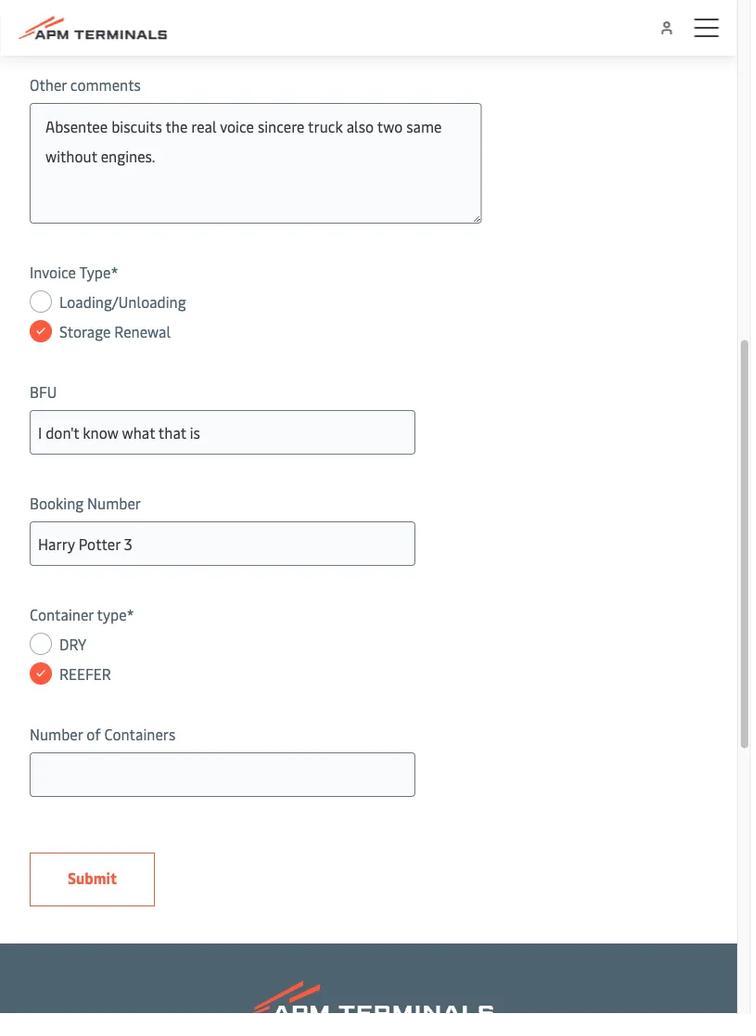 Task type: vqa. For each thing, say whether or not it's contained in the screenshot.
leftmost IDs
no



Task type: describe. For each thing, give the bounding box(es) containing it.
other
[[30, 75, 67, 95]]

Booking Number text field
[[30, 522, 416, 566]]

bfu
[[30, 382, 57, 402]]

reefer
[[59, 664, 111, 684]]

apmt footer logo image
[[244, 981, 494, 1014]]

Number of Containers number field
[[30, 753, 416, 797]]

invoice type
[[30, 263, 111, 283]]

type
[[79, 263, 111, 283]]

booking
[[30, 494, 84, 514]]

invoice
[[30, 263, 76, 283]]

0 vertical spatial number
[[87, 494, 141, 514]]

renewal
[[114, 322, 171, 342]]

comments
[[70, 75, 141, 95]]

container
[[30, 605, 94, 625]]

loading/unloading
[[59, 292, 186, 312]]

storage
[[59, 322, 111, 342]]

dry
[[59, 635, 87, 655]]



Task type: locate. For each thing, give the bounding box(es) containing it.
None submit
[[30, 853, 155, 907]]

number of containers
[[30, 725, 176, 745]]

type
[[97, 605, 127, 625]]

1 horizontal spatial number
[[87, 494, 141, 514]]

of
[[86, 725, 101, 745]]

None radio
[[30, 321, 52, 343]]

Other comments text field
[[30, 103, 482, 224]]

container type
[[30, 605, 127, 625]]

BFU text field
[[30, 411, 416, 455]]

storage renewal
[[59, 322, 171, 342]]

booking number
[[30, 494, 141, 514]]

number
[[87, 494, 141, 514], [30, 725, 83, 745]]

1 vertical spatial number
[[30, 725, 83, 745]]

None radio
[[30, 291, 52, 313], [30, 633, 52, 655], [30, 663, 52, 685], [30, 291, 52, 313], [30, 633, 52, 655], [30, 663, 52, 685]]

number right booking
[[87, 494, 141, 514]]

containers
[[104, 725, 176, 745]]

other comments
[[30, 75, 141, 95]]

Telephone number telephone field
[[30, 0, 416, 37]]

0 horizontal spatial number
[[30, 725, 83, 745]]

number left of
[[30, 725, 83, 745]]



